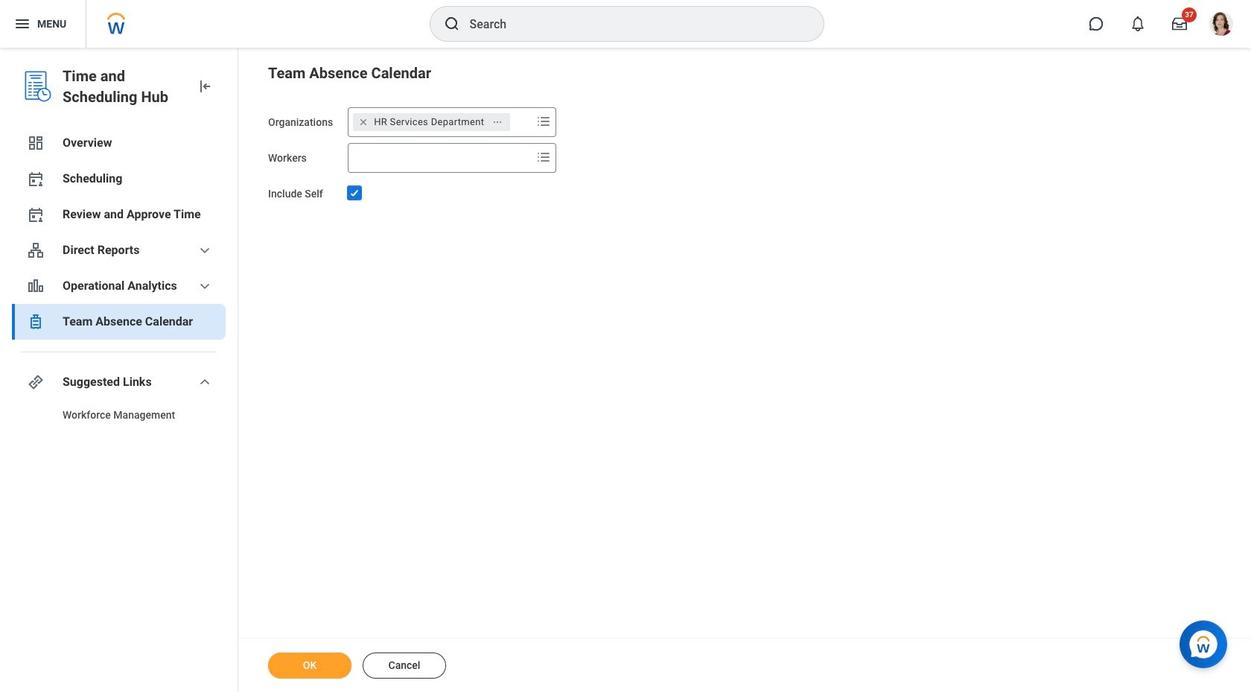 Task type: describe. For each thing, give the bounding box(es) containing it.
check small image
[[346, 184, 364, 202]]

hr services department, press delete to clear value. option
[[353, 113, 511, 131]]

navigation pane region
[[0, 48, 238, 692]]

transformation import image
[[196, 78, 214, 95]]

notifications large image
[[1131, 16, 1146, 31]]

Search Workday  search field
[[470, 7, 793, 40]]

link image
[[27, 373, 45, 391]]

time and scheduling hub element
[[63, 66, 184, 107]]

dashboard image
[[27, 134, 45, 152]]

calendar user solid image
[[27, 206, 45, 224]]

chevron down small image for chart icon on the left
[[196, 277, 214, 295]]

Search field
[[349, 145, 532, 171]]



Task type: locate. For each thing, give the bounding box(es) containing it.
view team image
[[27, 241, 45, 259]]

related actions image
[[493, 117, 503, 127]]

hr services department element
[[374, 116, 485, 129]]

profile logan mcneil image
[[1210, 12, 1234, 39]]

chart image
[[27, 277, 45, 295]]

prompts image
[[535, 113, 553, 130], [535, 148, 553, 166]]

0 vertical spatial chevron down small image
[[196, 241, 214, 259]]

3 chevron down small image from the top
[[196, 373, 214, 391]]

0 vertical spatial prompts image
[[535, 113, 553, 130]]

1 prompts image from the top
[[535, 113, 553, 130]]

search image
[[443, 15, 461, 33]]

inbox large image
[[1173, 16, 1188, 31]]

chevron down small image
[[196, 241, 214, 259], [196, 277, 214, 295], [196, 373, 214, 391]]

1 vertical spatial chevron down small image
[[196, 277, 214, 295]]

x small image
[[356, 115, 371, 130]]

task timeoff image
[[27, 313, 45, 331]]

justify image
[[13, 15, 31, 33]]

2 chevron down small image from the top
[[196, 277, 214, 295]]

1 vertical spatial prompts image
[[535, 148, 553, 166]]

2 prompts image from the top
[[535, 148, 553, 166]]

chevron down small image for the link 'image'
[[196, 373, 214, 391]]

chevron down small image for view team icon
[[196, 241, 214, 259]]

calendar user solid image
[[27, 170, 45, 188]]

1 chevron down small image from the top
[[196, 241, 214, 259]]

2 vertical spatial chevron down small image
[[196, 373, 214, 391]]



Task type: vqa. For each thing, say whether or not it's contained in the screenshot.
hr services department element
yes



